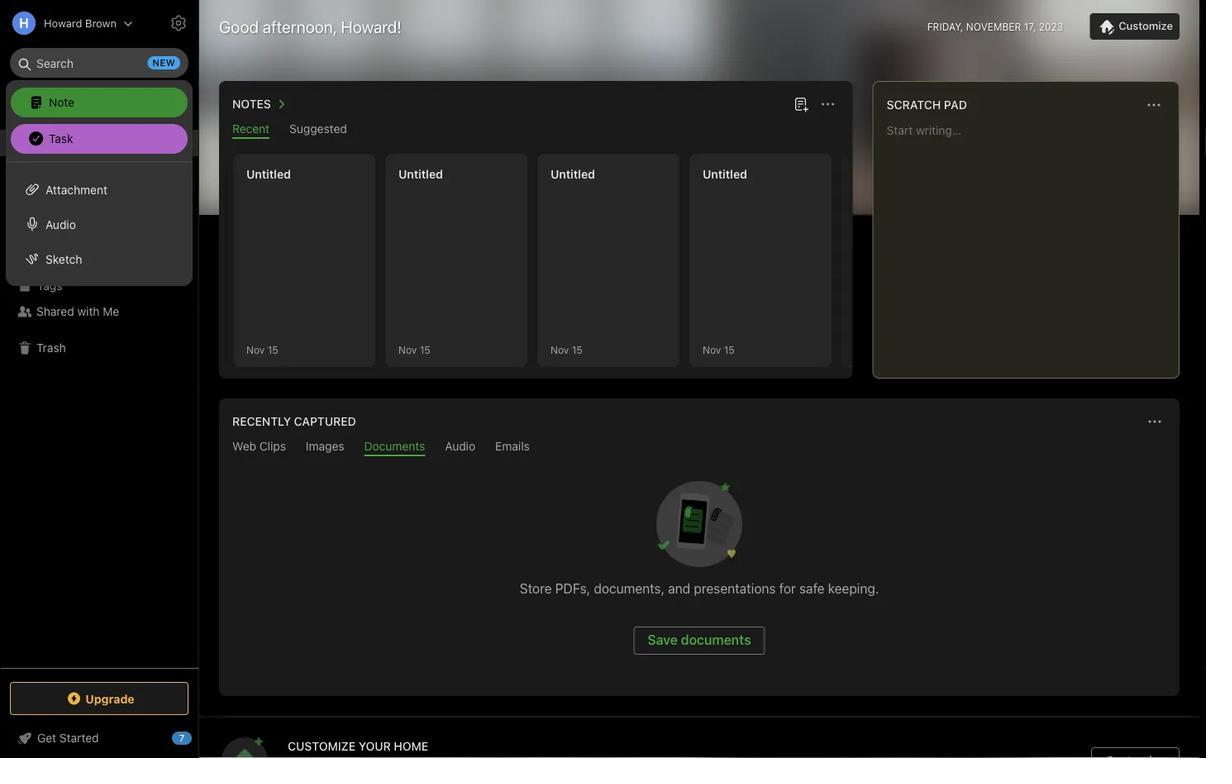 Task type: describe. For each thing, give the bounding box(es) containing it.
sketch
[[45, 252, 82, 266]]

brown
[[85, 17, 117, 29]]

documents
[[681, 632, 751, 648]]

notes button
[[229, 94, 291, 114]]

7
[[179, 733, 185, 744]]

pad
[[944, 98, 967, 112]]

audio inside button
[[45, 217, 76, 231]]

3 nov 15 from the left
[[551, 344, 583, 356]]

shared with me
[[36, 305, 119, 318]]

afternoon,
[[263, 17, 337, 36]]

scratch pad
[[887, 98, 967, 112]]

shortcuts
[[37, 163, 89, 176]]

presentations
[[694, 581, 776, 597]]

recent tab panel
[[219, 139, 1206, 379]]

good
[[219, 17, 259, 36]]

save documents
[[648, 632, 751, 648]]

emails
[[495, 439, 530, 453]]

safe
[[800, 581, 825, 597]]

shortcuts button
[[0, 156, 198, 183]]

upgrade
[[85, 692, 135, 705]]

4 15 from the left
[[724, 344, 735, 356]]

settings image
[[169, 13, 189, 33]]

new
[[153, 57, 175, 68]]

pdfs,
[[555, 581, 590, 597]]

audio tab
[[445, 439, 476, 456]]

howard brown
[[44, 17, 117, 29]]

1 15 from the left
[[268, 344, 278, 356]]

trash link
[[0, 335, 198, 361]]

2 nov from the left
[[399, 344, 417, 356]]

captured
[[294, 415, 356, 428]]

november
[[966, 21, 1021, 32]]

recently captured
[[232, 415, 356, 428]]

get
[[37, 731, 56, 745]]

tasks button
[[0, 209, 198, 236]]

2 15 from the left
[[420, 344, 430, 356]]

recent
[[232, 122, 270, 136]]

clips
[[259, 439, 286, 453]]

friday,
[[927, 21, 964, 32]]

shared
[[36, 305, 74, 318]]

customize
[[1119, 20, 1173, 32]]

Account field
[[0, 7, 133, 40]]

home
[[394, 739, 428, 753]]

scratch pad button
[[884, 95, 967, 115]]

17,
[[1024, 21, 1036, 32]]

shared with me link
[[0, 298, 198, 325]]

audio button
[[6, 207, 193, 241]]

attachment
[[45, 183, 107, 196]]

sketch button
[[6, 241, 193, 276]]

notebooks link
[[0, 246, 198, 272]]

new button
[[10, 87, 189, 117]]

4 nov 15 from the left
[[703, 344, 735, 356]]

web clips
[[232, 439, 286, 453]]

keeping.
[[828, 581, 879, 597]]

note creation menu element
[[11, 84, 188, 157]]

suggested tab
[[289, 122, 347, 139]]

upgrade button
[[10, 682, 189, 715]]

notes inside 'notes' link
[[36, 189, 68, 203]]

save
[[648, 632, 678, 648]]

documents tab
[[364, 439, 425, 456]]

tags button
[[0, 272, 198, 298]]

tree containing home
[[0, 130, 198, 667]]

0 horizontal spatial more actions image
[[818, 94, 838, 114]]

store pdfs, documents, and presentations for safe keeping.
[[520, 581, 879, 597]]



Task type: locate. For each thing, give the bounding box(es) containing it.
1 untitled from the left
[[246, 167, 291, 181]]

task
[[49, 131, 73, 145]]

note
[[49, 95, 74, 109]]

nov
[[246, 344, 265, 356], [399, 344, 417, 356], [551, 344, 569, 356], [703, 344, 721, 356]]

customize button
[[1090, 13, 1180, 40]]

customize
[[288, 739, 356, 753]]

More actions field
[[817, 93, 840, 116], [1143, 93, 1166, 117], [1144, 410, 1167, 433]]

recently
[[232, 415, 291, 428]]

click to collapse image
[[192, 728, 205, 747]]

good afternoon, howard!
[[219, 17, 402, 36]]

0 vertical spatial tab list
[[222, 122, 850, 139]]

untitled
[[246, 167, 291, 181], [399, 167, 443, 181], [551, 167, 595, 181], [703, 167, 747, 181]]

15
[[268, 344, 278, 356], [420, 344, 430, 356], [572, 344, 583, 356], [724, 344, 735, 356]]

get started
[[37, 731, 99, 745]]

1 horizontal spatial notes
[[232, 97, 271, 111]]

home
[[36, 136, 68, 150]]

0 vertical spatial notes
[[232, 97, 271, 111]]

1 horizontal spatial more actions image
[[1144, 95, 1164, 115]]

audio up sketch
[[45, 217, 76, 231]]

images tab
[[306, 439, 344, 456]]

me
[[103, 305, 119, 318]]

scratch
[[887, 98, 941, 112]]

web clips tab
[[232, 439, 286, 456]]

4 untitled from the left
[[703, 167, 747, 181]]

1 horizontal spatial audio
[[445, 439, 476, 453]]

expand notebooks image
[[4, 252, 17, 265]]

2 nov 15 from the left
[[399, 344, 430, 356]]

web
[[232, 439, 256, 453]]

1 nov from the left
[[246, 344, 265, 356]]

1 vertical spatial notes
[[36, 189, 68, 203]]

Search text field
[[21, 48, 177, 78]]

documents
[[364, 439, 425, 453]]

task button
[[11, 124, 188, 154]]

documents tab panel
[[219, 456, 1180, 696]]

notes inside the notes button
[[232, 97, 271, 111]]

with
[[77, 305, 100, 318]]

tasks
[[36, 216, 66, 229]]

started
[[59, 731, 99, 745]]

tab list for recently captured
[[222, 439, 1177, 456]]

customize your home
[[288, 739, 428, 753]]

3 15 from the left
[[572, 344, 583, 356]]

howard
[[44, 17, 82, 29]]

more actions image
[[818, 94, 838, 114], [1144, 95, 1164, 115]]

more actions field for scratch pad
[[1143, 93, 1166, 117]]

save documents button
[[634, 627, 765, 655]]

1 nov 15 from the left
[[246, 344, 278, 356]]

friday, november 17, 2023
[[927, 21, 1064, 32]]

note button
[[11, 88, 188, 117]]

2023
[[1039, 21, 1064, 32]]

attachment button
[[6, 172, 193, 207]]

0 horizontal spatial audio
[[45, 217, 76, 231]]

emails tab
[[495, 439, 530, 456]]

2 tab list from the top
[[222, 439, 1177, 456]]

3 nov from the left
[[551, 344, 569, 356]]

new
[[36, 95, 60, 108]]

howard!
[[341, 17, 402, 36]]

suggested
[[289, 122, 347, 136]]

notes link
[[0, 183, 198, 209]]

more actions image inside field
[[1144, 95, 1164, 115]]

and
[[668, 581, 691, 597]]

1 vertical spatial tab list
[[222, 439, 1177, 456]]

notes up tasks
[[36, 189, 68, 203]]

3 untitled from the left
[[551, 167, 595, 181]]

4 nov from the left
[[703, 344, 721, 356]]

audio left emails
[[445, 439, 476, 453]]

notes up recent on the top left
[[232, 97, 271, 111]]

documents,
[[594, 581, 665, 597]]

images
[[306, 439, 344, 453]]

1 vertical spatial audio
[[445, 439, 476, 453]]

notebooks
[[37, 252, 95, 265]]

0 horizontal spatial notes
[[36, 189, 68, 203]]

home link
[[0, 130, 198, 156]]

nov 15
[[246, 344, 278, 356], [399, 344, 430, 356], [551, 344, 583, 356], [703, 344, 735, 356]]

recently captured button
[[229, 412, 356, 432]]

0 vertical spatial audio
[[45, 217, 76, 231]]

recent tab
[[232, 122, 270, 139]]

more actions image
[[1145, 412, 1165, 432]]

Start writing… text field
[[887, 123, 1178, 365]]

store
[[520, 581, 552, 597]]

1 tab list from the top
[[222, 122, 850, 139]]

tab list containing recent
[[222, 122, 850, 139]]

notes
[[232, 97, 271, 111], [36, 189, 68, 203]]

your
[[359, 739, 391, 753]]

tab list for notes
[[222, 122, 850, 139]]

tab list
[[222, 122, 850, 139], [222, 439, 1177, 456]]

audio
[[45, 217, 76, 231], [445, 439, 476, 453]]

more actions field for recently captured
[[1144, 410, 1167, 433]]

trash
[[36, 341, 66, 355]]

tree
[[0, 130, 198, 667]]

tags
[[37, 278, 62, 292]]

for
[[779, 581, 796, 597]]

tab list containing web clips
[[222, 439, 1177, 456]]

new search field
[[21, 48, 180, 78]]

Help and Learning task checklist field
[[0, 725, 198, 752]]

2 untitled from the left
[[399, 167, 443, 181]]



Task type: vqa. For each thing, say whether or not it's contained in the screenshot.
Notes to the left
yes



